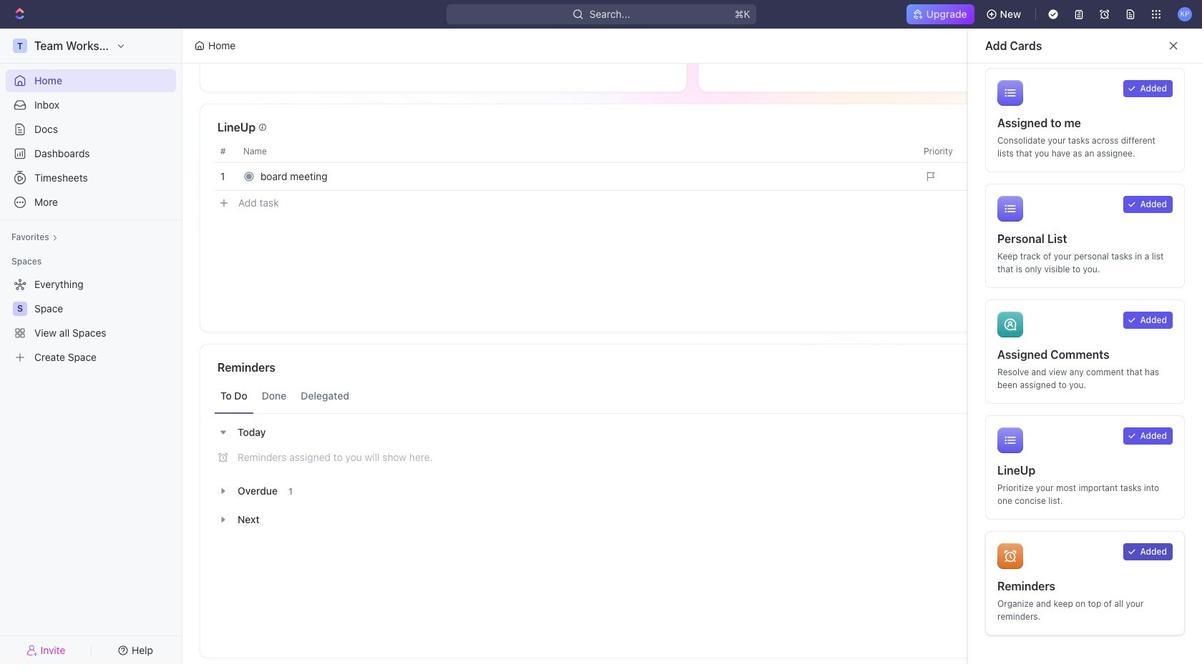 Task type: describe. For each thing, give the bounding box(es) containing it.
space, , element
[[13, 302, 27, 316]]

reminders image
[[997, 544, 1023, 570]]

assigned to me image
[[997, 80, 1023, 106]]

assigned comments image
[[997, 312, 1023, 338]]

sidebar navigation
[[0, 29, 185, 665]]



Task type: locate. For each thing, give the bounding box(es) containing it.
lineup image
[[997, 428, 1023, 454]]

tab list
[[215, 379, 1170, 414]]

team workspace, , element
[[13, 39, 27, 53]]

tree inside sidebar 'navigation'
[[6, 273, 176, 369]]

tree
[[6, 273, 176, 369]]

personal list image
[[997, 196, 1023, 222]]

invite user image
[[26, 644, 38, 657]]



Task type: vqa. For each thing, say whether or not it's contained in the screenshot.
Personal List image
yes



